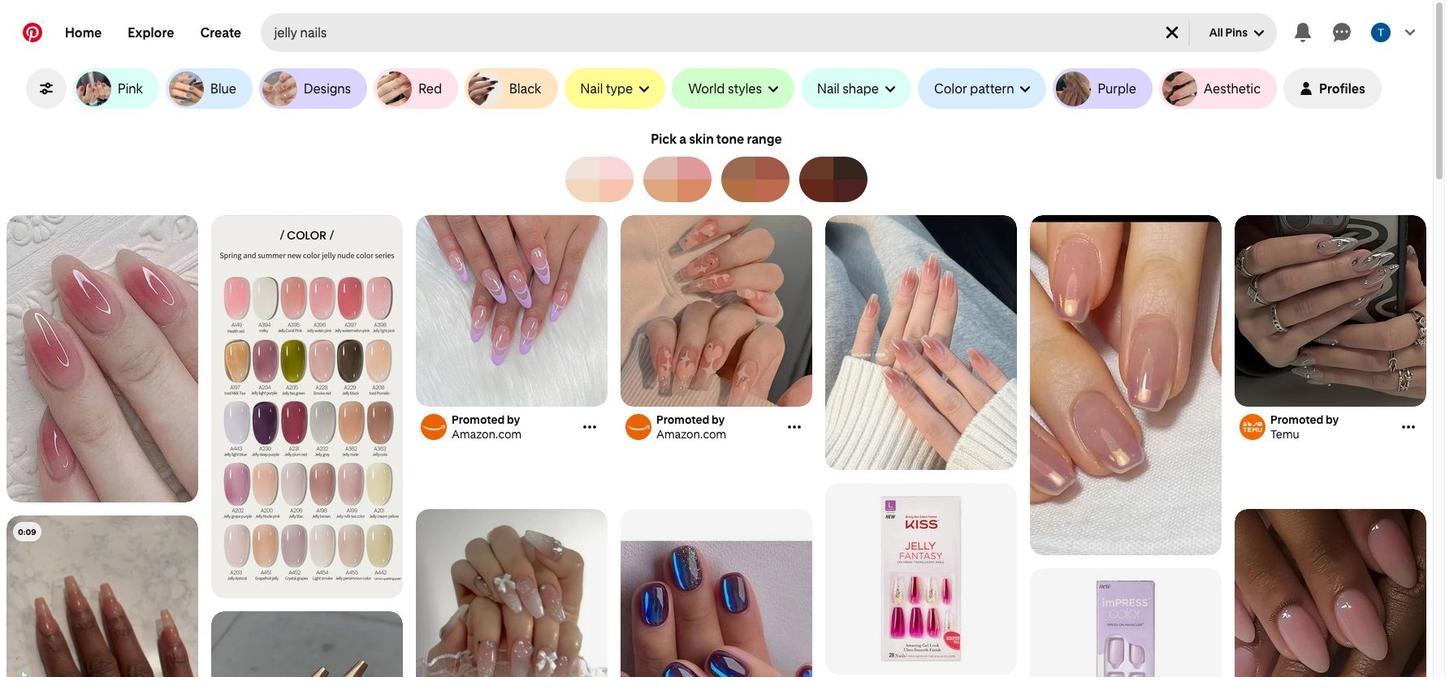 Task type: vqa. For each thing, say whether or not it's contained in the screenshot.
leftmost arrow down image
yes



Task type: locate. For each thing, give the bounding box(es) containing it.
this contains an image of: jelly nails image
[[211, 215, 403, 599]]

1 arrow down image from the left
[[768, 84, 778, 94]]

this contains an image of: 𝕯. image
[[416, 509, 608, 677]]

0 horizontal spatial arrow down image
[[768, 84, 778, 94]]

2 arrow down image from the left
[[885, 84, 895, 94]]

this contains an image of: image
[[6, 215, 198, 503]]

Search text field
[[274, 13, 1149, 52]]

this contains an image of: saw the prettiest brown nude on tiktok🥰 image
[[6, 516, 198, 677]]

0 horizontal spatial arrow down image
[[639, 84, 649, 94]]

tara schultz image
[[1371, 23, 1391, 42]]

list
[[0, 215, 1433, 677]]

this contains an image of: diy: how to do the viral jelly nails trend at home on a budget image
[[1030, 215, 1222, 556]]

1 arrow down image from the left
[[639, 84, 649, 94]]

1 horizontal spatial arrow down image
[[1021, 84, 1030, 94]]

arrow down image
[[639, 84, 649, 94], [1021, 84, 1030, 94]]

1 horizontal spatial arrow down image
[[885, 84, 895, 94]]

arrow down image
[[768, 84, 778, 94], [885, 84, 895, 94]]



Task type: describe. For each thing, give the bounding box(es) containing it.
person image
[[1300, 82, 1313, 95]]

this contains: hkanlre coffin press on nails ballerina jelly fake nails long bling full cover pink heart false nails for women and girls 24pcs image
[[621, 215, 812, 407]]

diy: how to do the viral jelly nails trend at home on a budget image
[[825, 215, 1017, 470]]

2 arrow down image from the left
[[1021, 84, 1030, 94]]

faster shipping. better service image
[[1235, 215, 1426, 407]]

this contains: babalal medium press on nails round fake nails glossy nails purple oval acrylic nails 24pcs french stick on nails for women and girls image
[[416, 215, 608, 407]]

27 breathtaking chrome nails for your special night - 196 image
[[211, 612, 403, 677]]

your every day manicure just got easier! say goodbye to nail polish with new impress color press-on manicure, in the most popular solid shades, no bling or accents. with purefit technology, nails are super slim and super comfortable–just press on & go! gel false nails look & feel natural, no glue needed; application takes minutes, and super hold adhesive keeps them secured! kit contains 30 nails, prep pad, mini file, and wood stick. easy to apply, chip proof and waterproof super durable, hassle image
[[1030, 569, 1222, 677]]

filter image
[[40, 82, 53, 95]]

starry sky blue  collar  pvc   embellished   household cleaning image
[[621, 509, 812, 677]]

aesthetic almond nails, aesthetic almond nails, aesthetic almond nails, almond nail ideas, classy nail ideas, minimal nail ideas, chic nails, almond nails, short almond nails, long almond nails, french tip nails, french manicure, nude nails, neutral nails, aesthetic nude nails, glazed nails, glazed donut nails, aesthetic glazed donut nails, chrome nails, silver nails, pink jelly nails image
[[1235, 509, 1426, 677]]

dropdown image
[[1254, 28, 1264, 38]]

wear the trendiest gel nails in town, with an on-trend translucent jelly design, an amazing gel shine, an ultra smooth finish, in the latest fashion forward colors and lengths! like the look of salon acrylic false nails, but these ready-to-wear versions are not high maintenance at all, and these babies are yours in minutes. kiss jelly fantasy ready-to-wear gel manicure is durable, flexible, and lasts for days! • no led light required: gel finish is pre-cured & pre-applied • salon quality nails s image
[[825, 483, 1017, 675]]



